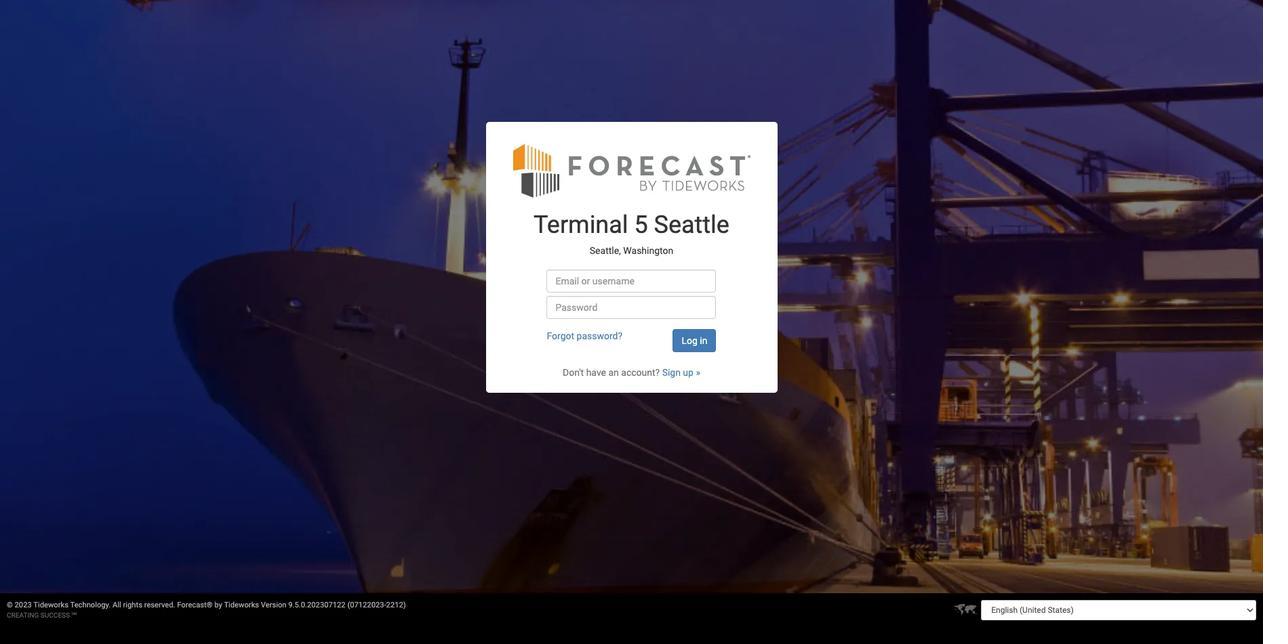 Task type: vqa. For each thing, say whether or not it's contained in the screenshot.
Log In
no



Task type: describe. For each thing, give the bounding box(es) containing it.
forecast® by tideworks image
[[513, 143, 750, 199]]

terminal
[[534, 211, 628, 240]]

version
[[261, 602, 287, 610]]

seattle,
[[590, 245, 621, 256]]

success
[[41, 612, 70, 620]]

log in button
[[673, 330, 716, 353]]

9.5.0.202307122
[[288, 602, 346, 610]]

Password password field
[[547, 297, 716, 320]]

©
[[7, 602, 13, 610]]

an
[[609, 368, 619, 379]]

5
[[634, 211, 648, 240]]

by
[[215, 602, 222, 610]]

1 tideworks from the left
[[33, 602, 68, 610]]

sign
[[662, 368, 681, 379]]

© 2023 tideworks technology. all rights reserved. forecast® by tideworks version 9.5.0.202307122 (07122023-2212) creating success ℠
[[7, 602, 406, 620]]

up
[[683, 368, 694, 379]]

2 tideworks from the left
[[224, 602, 259, 610]]

sign up » link
[[662, 368, 701, 379]]

have
[[586, 368, 606, 379]]

seattle
[[654, 211, 730, 240]]

technology.
[[70, 602, 111, 610]]

Email or username text field
[[547, 270, 716, 293]]

forgot password? link
[[547, 331, 623, 342]]

rights
[[123, 602, 142, 610]]

(07122023-
[[347, 602, 386, 610]]

password?
[[577, 331, 623, 342]]



Task type: locate. For each thing, give the bounding box(es) containing it.
in
[[700, 336, 708, 347]]

don't
[[563, 368, 584, 379]]

washington
[[623, 245, 674, 256]]

creating
[[7, 612, 39, 620]]

»
[[696, 368, 701, 379]]

tideworks up success
[[33, 602, 68, 610]]

tideworks right by at left
[[224, 602, 259, 610]]

0 horizontal spatial tideworks
[[33, 602, 68, 610]]

terminal 5 seattle seattle, washington
[[534, 211, 730, 256]]

forecast®
[[177, 602, 213, 610]]

don't have an account? sign up »
[[563, 368, 701, 379]]

forgot
[[547, 331, 574, 342]]

log
[[682, 336, 698, 347]]

2212)
[[386, 602, 406, 610]]

reserved.
[[144, 602, 175, 610]]

tideworks
[[33, 602, 68, 610], [224, 602, 259, 610]]

account?
[[621, 368, 660, 379]]

2023
[[15, 602, 32, 610]]

all
[[113, 602, 121, 610]]

forgot password? log in
[[547, 331, 708, 347]]

℠
[[72, 612, 77, 620]]

1 horizontal spatial tideworks
[[224, 602, 259, 610]]



